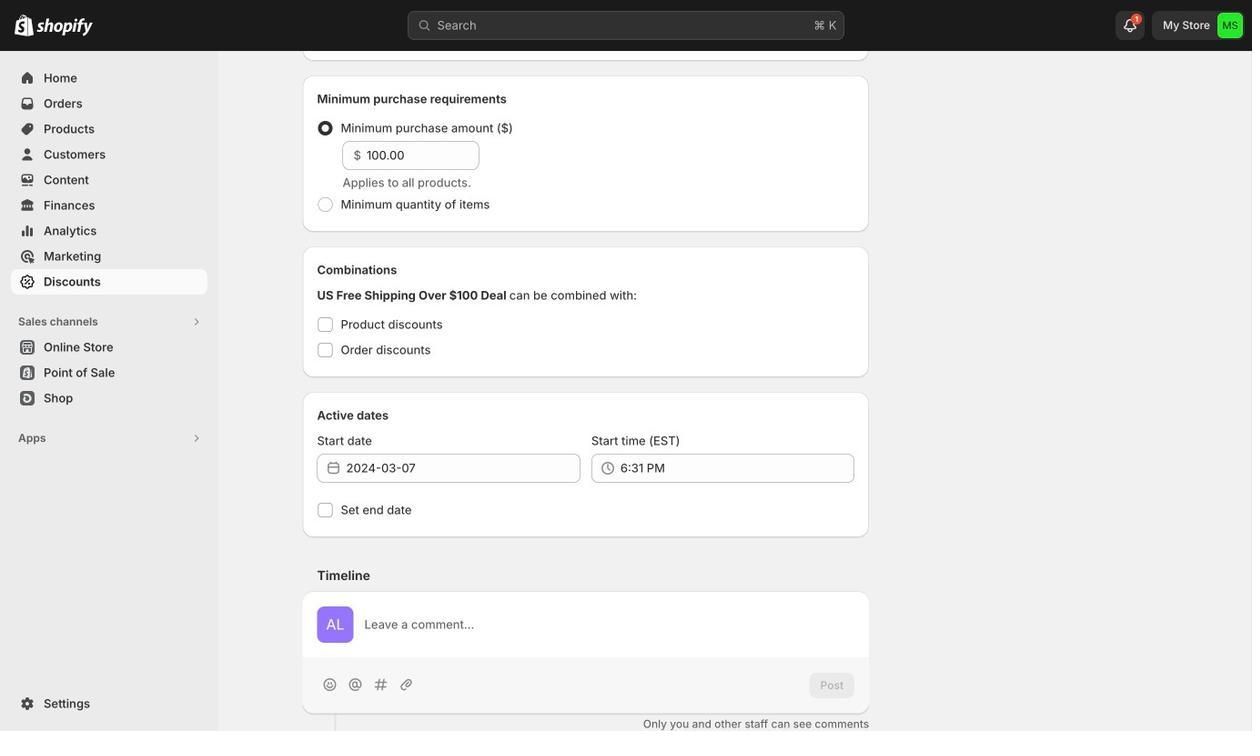 Task type: describe. For each thing, give the bounding box(es) containing it.
shopify image
[[36, 18, 93, 36]]

my store image
[[1218, 13, 1243, 38]]

Enter time text field
[[621, 454, 855, 483]]



Task type: vqa. For each thing, say whether or not it's contained in the screenshot.
Leave a comment... text field
yes



Task type: locate. For each thing, give the bounding box(es) containing it.
Leave a comment... text field
[[365, 616, 855, 634]]

avatar with initials a l image
[[317, 607, 354, 643]]

shopify image
[[15, 14, 34, 36]]

YYYY-MM-DD text field
[[346, 454, 581, 483]]

0.00 text field
[[367, 141, 479, 170]]



